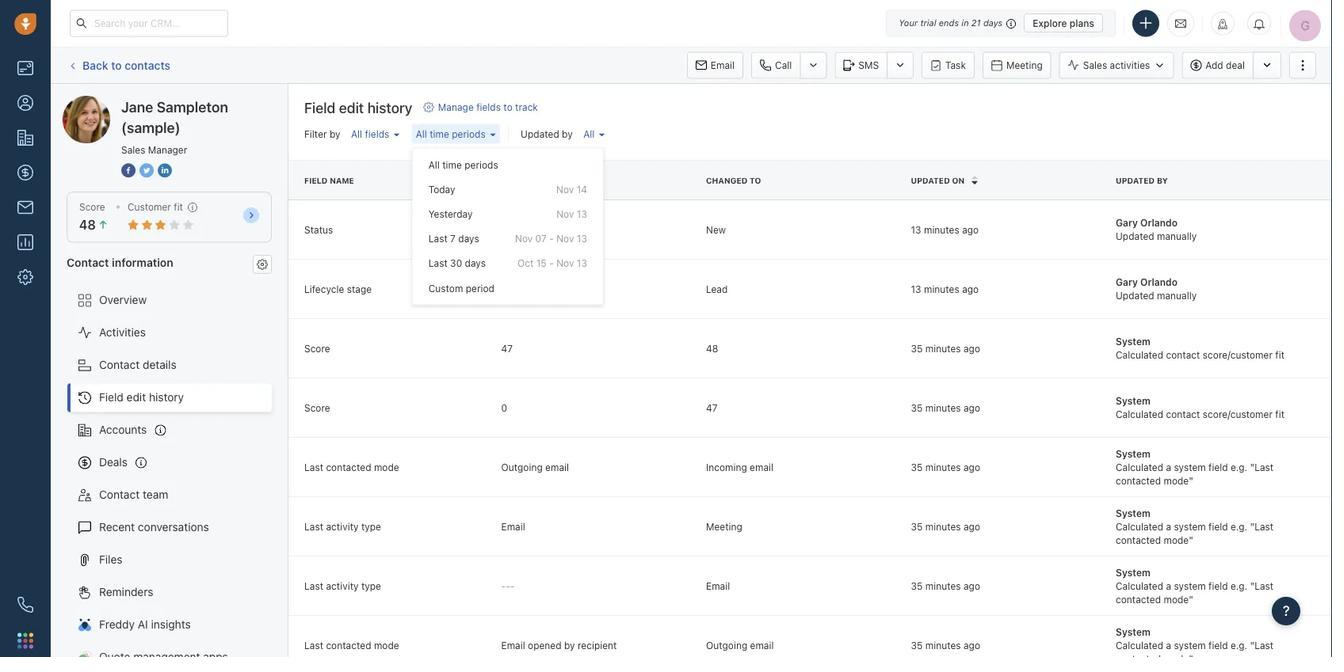 Task type: describe. For each thing, give the bounding box(es) containing it.
freddy ai insights
[[99, 619, 191, 632]]

linkedin circled image
[[158, 162, 172, 179]]

0 horizontal spatial meeting
[[706, 521, 742, 532]]

email opened by recipient
[[501, 640, 617, 651]]

to for back
[[111, 58, 122, 72]]

48 button
[[79, 218, 108, 233]]

back
[[82, 58, 108, 72]]

ends
[[939, 18, 959, 28]]

35 minutes ago for 47
[[911, 402, 980, 413]]

phone image
[[17, 597, 33, 613]]

a for meeting
[[1166, 521, 1171, 532]]

system for outgoing email
[[1116, 626, 1151, 637]]

minutes for 48
[[925, 343, 961, 354]]

nov 07 - nov 13
[[515, 233, 587, 245]]

35 minutes ago for email
[[911, 581, 980, 592]]

lifecycle stage
[[304, 283, 372, 294]]

add deal
[[1205, 60, 1245, 71]]

contact for contact details
[[99, 359, 140, 372]]

"last for incoming email
[[1250, 462, 1274, 473]]

"last for outgoing email
[[1250, 640, 1274, 651]]

manage fields to track
[[438, 102, 538, 113]]

email button
[[687, 52, 743, 79]]

1 vertical spatial updated by
[[1116, 175, 1168, 185]]

e.g. for outgoing email
[[1231, 640, 1247, 651]]

files
[[99, 554, 122, 567]]

sales activities
[[1083, 60, 1150, 71]]

gary orlando updated manually for new
[[1116, 217, 1197, 242]]

0 horizontal spatial outgoing
[[501, 462, 543, 473]]

1 vertical spatial outgoing email
[[706, 640, 774, 651]]

contact for 47
[[1166, 409, 1200, 420]]

recipient
[[578, 640, 617, 651]]

call button
[[751, 52, 800, 79]]

nov 14
[[556, 184, 587, 195]]

back to contacts
[[82, 58, 170, 72]]

a for outgoing email
[[1166, 640, 1171, 651]]

ago for meeting
[[964, 521, 980, 532]]

plans
[[1070, 17, 1094, 29]]

a for email
[[1166, 581, 1171, 592]]

calculated for meeting
[[1116, 521, 1163, 532]]

1 vertical spatial to
[[503, 102, 512, 113]]

nov right 07
[[556, 233, 574, 245]]

oct
[[517, 258, 534, 269]]

manually for lead
[[1157, 290, 1197, 301]]

task
[[945, 60, 966, 71]]

add deal button
[[1182, 52, 1253, 79]]

information
[[112, 256, 173, 269]]

updated on
[[911, 176, 964, 185]]

35 minutes ago for incoming email
[[911, 462, 980, 473]]

system for incoming email
[[1116, 448, 1151, 459]]

details
[[143, 359, 177, 372]]

gary for new
[[1116, 217, 1138, 228]]

last 7 days
[[428, 233, 479, 245]]

gary orlando updated manually for lead
[[1116, 277, 1197, 301]]

call
[[775, 60, 792, 71]]

1 horizontal spatial field edit history
[[304, 99, 412, 116]]

task button
[[922, 52, 975, 79]]

35 for incoming email
[[911, 462, 923, 473]]

minutes for new
[[924, 224, 959, 235]]

last contacted mode for email opened by recipient
[[304, 640, 399, 651]]

1 vertical spatial field
[[304, 175, 328, 185]]

sampleton up manager
[[157, 98, 228, 115]]

manage fields to track link
[[423, 100, 538, 115]]

contacts
[[125, 58, 170, 72]]

yesterday
[[428, 209, 473, 220]]

sampleton down contacts
[[122, 95, 176, 109]]

field for meeting
[[1208, 521, 1228, 532]]

activities
[[1110, 60, 1150, 71]]

all fields link
[[347, 125, 404, 144]]

0 vertical spatial score
[[79, 202, 105, 213]]

last for outgoing
[[304, 462, 323, 473]]

opened
[[528, 640, 561, 651]]

value
[[546, 175, 573, 185]]

mng settings image
[[257, 259, 268, 270]]

previous
[[501, 175, 544, 185]]

incoming
[[706, 462, 747, 473]]

system calculated a system field e.g. "last contacted mode" for meeting
[[1116, 507, 1274, 546]]

track
[[515, 102, 538, 113]]

ago for outgoing email
[[964, 640, 980, 651]]

14
[[577, 184, 587, 195]]

field for email
[[1208, 581, 1228, 592]]

35 minutes ago for 48
[[911, 343, 980, 354]]

meeting button
[[983, 52, 1051, 79]]

sms button
[[835, 52, 887, 79]]

all link
[[579, 124, 609, 143]]

accounts
[[99, 424, 147, 437]]

periods inside dropdown button
[[452, 128, 486, 140]]

system for meeting
[[1116, 507, 1151, 519]]

nov 13
[[556, 209, 587, 220]]

email inside email button
[[711, 60, 735, 71]]

0 horizontal spatial jane
[[94, 95, 119, 109]]

type for ---
[[361, 581, 381, 592]]

minutes for lead
[[924, 283, 959, 294]]

contact for contact information
[[67, 256, 109, 269]]

ago for email
[[964, 581, 980, 592]]

ai
[[138, 619, 148, 632]]

reminders
[[99, 586, 153, 599]]

sms
[[858, 60, 879, 71]]

mode" for incoming email
[[1164, 475, 1193, 486]]

last activity type for email
[[304, 521, 381, 532]]

sales for sales manager
[[121, 144, 145, 155]]

name
[[330, 175, 354, 185]]

custom period
[[428, 283, 494, 294]]

orlando for lead
[[1140, 277, 1178, 288]]

all inside dropdown button
[[416, 128, 427, 140]]

1 horizontal spatial 47
[[706, 402, 718, 413]]

- for -
[[510, 581, 515, 592]]

fit for 47
[[1275, 409, 1285, 420]]

custom
[[428, 283, 463, 294]]

e.g. for incoming email
[[1231, 462, 1247, 473]]

score/customer for 48
[[1203, 350, 1273, 361]]

ago for 47
[[964, 402, 980, 413]]

call link
[[751, 52, 800, 79]]

last activity type for ---
[[304, 581, 381, 592]]

1 vertical spatial time
[[442, 159, 462, 170]]

manager
[[148, 144, 187, 155]]

oct 15 - nov 13
[[517, 258, 587, 269]]

incoming email
[[706, 462, 773, 473]]

facebook circled image
[[121, 162, 136, 179]]

0 vertical spatial (sample)
[[179, 95, 224, 109]]

system for 47
[[1116, 395, 1151, 407]]

ago for incoming email
[[964, 462, 980, 473]]

contact information
[[67, 256, 173, 269]]

- for 15
[[549, 258, 554, 269]]

all right filter by
[[351, 128, 362, 140]]

a for incoming email
[[1166, 462, 1171, 473]]

explore
[[1033, 17, 1067, 29]]

today
[[428, 184, 455, 195]]

add
[[1205, 60, 1223, 71]]

system calculated contact score/customer fit for 47
[[1116, 395, 1285, 420]]

---
[[501, 581, 515, 592]]

last contacted mode for outgoing email
[[304, 462, 399, 473]]

1 vertical spatial edit
[[127, 391, 146, 404]]

system calculated a system field e.g. "last contacted mode" for email
[[1116, 567, 1274, 605]]

sales manager
[[121, 144, 187, 155]]

contact details
[[99, 359, 177, 372]]

recent
[[99, 521, 135, 534]]

jane sampleton (sample) up manager
[[121, 98, 228, 136]]

35 minutes ago for outgoing email
[[911, 640, 980, 651]]

field name
[[304, 175, 354, 185]]

0 vertical spatial fit
[[174, 202, 183, 213]]

calculated for 48
[[1116, 350, 1163, 361]]

35 for meeting
[[911, 521, 923, 532]]

0
[[501, 402, 507, 413]]

e.g. for meeting
[[1231, 521, 1247, 532]]

1 horizontal spatial 48
[[706, 343, 718, 354]]

conversations
[[138, 521, 209, 534]]

your trial ends in 21 days
[[899, 18, 1003, 28]]

period
[[466, 283, 494, 294]]

overview
[[99, 294, 147, 307]]

1 vertical spatial field edit history
[[99, 391, 184, 404]]

contacted for outgoing email
[[1116, 654, 1161, 658]]

previous value
[[501, 175, 573, 185]]

new
[[706, 224, 726, 235]]

1 horizontal spatial edit
[[339, 99, 364, 116]]

contacted for meeting
[[1116, 535, 1161, 546]]

in
[[961, 18, 969, 28]]

all fields
[[351, 128, 389, 140]]

ago for 48
[[964, 343, 980, 354]]

2 vertical spatial field
[[99, 391, 124, 404]]

30
[[450, 258, 462, 269]]

calculated for email
[[1116, 581, 1163, 592]]

explore plans
[[1033, 17, 1094, 29]]

minutes for 47
[[925, 402, 961, 413]]

filter by
[[304, 128, 340, 140]]

1 horizontal spatial outgoing
[[706, 640, 747, 651]]

freddy
[[99, 619, 135, 632]]

0 horizontal spatial history
[[149, 391, 184, 404]]

meeting inside button
[[1006, 60, 1043, 71]]



Task type: locate. For each thing, give the bounding box(es) containing it.
1 vertical spatial orlando
[[1140, 277, 1178, 288]]

2 last contacted mode from the top
[[304, 640, 399, 651]]

6 system from the top
[[1116, 626, 1151, 637]]

mode for email opened by recipient
[[374, 640, 399, 651]]

3 35 minutes ago from the top
[[911, 462, 980, 473]]

last for -
[[304, 581, 323, 592]]

1 vertical spatial contact
[[1166, 409, 1200, 420]]

0 vertical spatial history
[[367, 99, 412, 116]]

twitter circled image
[[139, 162, 154, 179]]

1 manually from the top
[[1157, 231, 1197, 242]]

2 mode from the top
[[374, 640, 399, 651]]

fields right filter by
[[365, 128, 389, 140]]

meeting down incoming
[[706, 521, 742, 532]]

1 system calculated a system field e.g. "last contacted mode" from the top
[[1116, 448, 1274, 486]]

ago
[[962, 224, 979, 235], [962, 283, 979, 294], [964, 343, 980, 354], [964, 402, 980, 413], [964, 462, 980, 473], [964, 521, 980, 532], [964, 581, 980, 592], [964, 640, 980, 651]]

2 a from the top
[[1166, 521, 1171, 532]]

(sample) up manager
[[179, 95, 224, 109]]

your
[[899, 18, 918, 28]]

jane sampleton (sample) down contacts
[[94, 95, 224, 109]]

0 vertical spatial field edit history
[[304, 99, 412, 116]]

6 35 minutes ago from the top
[[911, 640, 980, 651]]

1 field from the top
[[1208, 462, 1228, 473]]

nov down nov 14
[[556, 209, 574, 220]]

to right changed
[[750, 175, 761, 185]]

1 13 minutes ago from the top
[[911, 224, 979, 235]]

to
[[111, 58, 122, 72], [503, 102, 512, 113], [750, 175, 761, 185]]

1 calculated from the top
[[1116, 350, 1163, 361]]

1 score/customer from the top
[[1203, 350, 1273, 361]]

score/customer for 47
[[1203, 409, 1273, 420]]

time down manage
[[430, 128, 449, 140]]

contact
[[67, 256, 109, 269], [99, 359, 140, 372], [99, 489, 140, 502]]

deal
[[1226, 60, 1245, 71]]

2 horizontal spatial to
[[750, 175, 761, 185]]

system calculated contact score/customer fit for 48
[[1116, 336, 1285, 361]]

all time periods inside dropdown button
[[416, 128, 486, 140]]

2 35 from the top
[[911, 402, 923, 413]]

2 system calculated contact score/customer fit from the top
[[1116, 395, 1285, 420]]

contact for contact team
[[99, 489, 140, 502]]

to right back
[[111, 58, 122, 72]]

jane sampleton (sample)
[[94, 95, 224, 109], [121, 98, 228, 136]]

activity for email
[[326, 521, 359, 532]]

1 vertical spatial fields
[[365, 128, 389, 140]]

0 vertical spatial orlando
[[1140, 217, 1178, 228]]

fields for manage
[[476, 102, 501, 113]]

last for nov
[[428, 233, 448, 245]]

contact team
[[99, 489, 168, 502]]

mode" for outgoing email
[[1164, 654, 1193, 658]]

1 horizontal spatial to
[[503, 102, 512, 113]]

manually
[[1157, 231, 1197, 242], [1157, 290, 1197, 301]]

1 orlando from the top
[[1140, 217, 1178, 228]]

0 vertical spatial 48
[[79, 218, 96, 233]]

0 vertical spatial to
[[111, 58, 122, 72]]

2 e.g. from the top
[[1231, 521, 1247, 532]]

periods down manage fields to track link
[[452, 128, 486, 140]]

activity
[[326, 521, 359, 532], [326, 581, 359, 592]]

score for 47
[[304, 343, 330, 354]]

1 contact from the top
[[1166, 350, 1200, 361]]

1 system calculated contact score/customer fit from the top
[[1116, 336, 1285, 361]]

1 vertical spatial days
[[458, 233, 479, 245]]

manually for new
[[1157, 231, 1197, 242]]

days right 7
[[458, 233, 479, 245]]

2 system from the top
[[1174, 521, 1206, 532]]

contacted for email
[[1116, 594, 1161, 605]]

calculated for incoming email
[[1116, 462, 1163, 473]]

0 horizontal spatial edit
[[127, 391, 146, 404]]

1 vertical spatial manually
[[1157, 290, 1197, 301]]

edit down contact details
[[127, 391, 146, 404]]

nov for nov 07 - nov 13
[[515, 233, 533, 245]]

0 vertical spatial field
[[304, 99, 336, 116]]

0 horizontal spatial updated by
[[521, 128, 573, 140]]

2 manually from the top
[[1157, 290, 1197, 301]]

score
[[79, 202, 105, 213], [304, 343, 330, 354], [304, 402, 330, 413]]

manage
[[438, 102, 474, 113]]

meeting
[[1006, 60, 1043, 71], [706, 521, 742, 532]]

1 vertical spatial all time periods
[[428, 159, 498, 170]]

4 "last from the top
[[1250, 640, 1274, 651]]

system
[[1174, 462, 1206, 473], [1174, 521, 1206, 532], [1174, 581, 1206, 592], [1174, 640, 1206, 651]]

days for oct 15 - nov 13
[[465, 258, 486, 269]]

1 vertical spatial contact
[[99, 359, 140, 372]]

3 field from the top
[[1208, 581, 1228, 592]]

- for 07
[[549, 233, 554, 245]]

1 vertical spatial meeting
[[706, 521, 742, 532]]

1 35 from the top
[[911, 343, 923, 354]]

0 vertical spatial updated by
[[521, 128, 573, 140]]

updated
[[521, 128, 559, 140], [1116, 175, 1155, 185], [911, 176, 950, 185], [1116, 231, 1154, 242], [1116, 290, 1154, 301]]

"last for email
[[1250, 581, 1274, 592]]

48 down lead
[[706, 343, 718, 354]]

all right all fields link
[[416, 128, 427, 140]]

contacted
[[326, 462, 371, 473], [1116, 475, 1161, 486], [1116, 535, 1161, 546], [1116, 594, 1161, 605], [326, 640, 371, 651], [1116, 654, 1161, 658]]

1 vertical spatial gary orlando updated manually
[[1116, 277, 1197, 301]]

47 up 0
[[501, 343, 513, 354]]

system for email
[[1116, 567, 1151, 578]]

all up 14
[[583, 128, 595, 140]]

field up accounts
[[99, 391, 124, 404]]

to for changed
[[750, 175, 761, 185]]

nov for nov 14
[[556, 184, 574, 195]]

0 vertical spatial last activity type
[[304, 521, 381, 532]]

customer
[[127, 202, 171, 213]]

1 vertical spatial score
[[304, 343, 330, 354]]

recent conversations
[[99, 521, 209, 534]]

gary orlando updated manually
[[1116, 217, 1197, 242], [1116, 277, 1197, 301]]

5 system from the top
[[1116, 567, 1151, 578]]

2 contact from the top
[[1166, 409, 1200, 420]]

sales for sales activities
[[1083, 60, 1107, 71]]

2 orlando from the top
[[1140, 277, 1178, 288]]

(sample) up sales manager
[[121, 119, 180, 136]]

1 mode from the top
[[374, 462, 399, 473]]

2 gary from the top
[[1116, 277, 1138, 288]]

1 system from the top
[[1116, 336, 1151, 347]]

1 mode" from the top
[[1164, 475, 1193, 486]]

1 horizontal spatial meeting
[[1006, 60, 1043, 71]]

contact down 48 button
[[67, 256, 109, 269]]

changed
[[706, 175, 748, 185]]

1 vertical spatial last contacted mode
[[304, 640, 399, 651]]

outgoing email
[[501, 462, 569, 473], [706, 640, 774, 651]]

e.g. for email
[[1231, 581, 1247, 592]]

minutes for outgoing email
[[925, 640, 961, 651]]

2 vertical spatial days
[[465, 258, 486, 269]]

type for email
[[361, 521, 381, 532]]

calculated
[[1116, 350, 1163, 361], [1116, 409, 1163, 420], [1116, 462, 1163, 473], [1116, 521, 1163, 532], [1116, 581, 1163, 592], [1116, 640, 1163, 651]]

last contacted mode
[[304, 462, 399, 473], [304, 640, 399, 651]]

jane down contacts
[[121, 98, 153, 115]]

jane inside jane sampleton (sample)
[[121, 98, 153, 115]]

0 vertical spatial outgoing email
[[501, 462, 569, 473]]

insights
[[151, 619, 191, 632]]

35 for email
[[911, 581, 923, 592]]

1 gary from the top
[[1116, 217, 1138, 228]]

0 vertical spatial gary orlando updated manually
[[1116, 217, 1197, 242]]

all time periods down manage
[[416, 128, 486, 140]]

3 system calculated a system field e.g. "last contacted mode" from the top
[[1116, 567, 1274, 605]]

(sample)
[[179, 95, 224, 109], [121, 119, 180, 136]]

explore plans link
[[1024, 13, 1103, 32]]

1 horizontal spatial fields
[[476, 102, 501, 113]]

0 vertical spatial contact
[[1166, 350, 1200, 361]]

1 vertical spatial 13 minutes ago
[[911, 283, 979, 294]]

4 system calculated a system field e.g. "last contacted mode" from the top
[[1116, 626, 1274, 658]]

minutes for meeting
[[925, 521, 961, 532]]

all time periods down all time periods dropdown button
[[428, 159, 498, 170]]

2 13 minutes ago from the top
[[911, 283, 979, 294]]

a
[[1166, 462, 1171, 473], [1166, 521, 1171, 532], [1166, 581, 1171, 592], [1166, 640, 1171, 651]]

mode for outgoing email
[[374, 462, 399, 473]]

all
[[583, 128, 595, 140], [351, 128, 362, 140], [416, 128, 427, 140], [428, 159, 440, 170]]

0 vertical spatial edit
[[339, 99, 364, 116]]

2 vertical spatial fit
[[1275, 409, 1285, 420]]

2 mode" from the top
[[1164, 535, 1193, 546]]

1 last contacted mode from the top
[[304, 462, 399, 473]]

0 vertical spatial type
[[361, 521, 381, 532]]

2 system calculated a system field e.g. "last contacted mode" from the top
[[1116, 507, 1274, 546]]

3 system from the top
[[1116, 448, 1151, 459]]

3 mode" from the top
[[1164, 594, 1193, 605]]

freshworks switcher image
[[17, 633, 33, 649]]

4 e.g. from the top
[[1231, 640, 1247, 651]]

0 vertical spatial system calculated contact score/customer fit
[[1116, 336, 1285, 361]]

6 35 from the top
[[911, 640, 923, 651]]

email for outgoing email
[[750, 462, 773, 473]]

13
[[577, 209, 587, 220], [911, 224, 921, 235], [577, 233, 587, 245], [577, 258, 587, 269], [911, 283, 921, 294]]

0 vertical spatial days
[[983, 18, 1003, 28]]

deals
[[99, 456, 128, 469]]

team
[[143, 489, 168, 502]]

4 field from the top
[[1208, 640, 1228, 651]]

days
[[983, 18, 1003, 28], [458, 233, 479, 245], [465, 258, 486, 269]]

system for incoming email
[[1174, 462, 1206, 473]]

1 vertical spatial score/customer
[[1203, 409, 1273, 420]]

field
[[304, 99, 336, 116], [304, 175, 328, 185], [99, 391, 124, 404]]

0 vertical spatial sales
[[1083, 60, 1107, 71]]

lead
[[706, 283, 728, 294]]

2 "last from the top
[[1250, 521, 1274, 532]]

sales up "facebook circled" icon
[[121, 144, 145, 155]]

fit
[[174, 202, 183, 213], [1275, 350, 1285, 361], [1275, 409, 1285, 420]]

3 "last from the top
[[1250, 581, 1274, 592]]

0 vertical spatial last contacted mode
[[304, 462, 399, 473]]

1 35 minutes ago from the top
[[911, 343, 980, 354]]

5 calculated from the top
[[1116, 581, 1163, 592]]

0 vertical spatial activity
[[326, 521, 359, 532]]

activity for ---
[[326, 581, 359, 592]]

to left track
[[503, 102, 512, 113]]

07
[[535, 233, 547, 245]]

4 35 minutes ago from the top
[[911, 521, 980, 532]]

nov left 14
[[556, 184, 574, 195]]

4 system from the top
[[1116, 507, 1151, 519]]

48 up contact information
[[79, 218, 96, 233]]

by
[[562, 128, 573, 140], [330, 128, 340, 140], [1157, 175, 1168, 185], [564, 640, 575, 651]]

1 gary orlando updated manually from the top
[[1116, 217, 1197, 242]]

contact
[[1166, 350, 1200, 361], [1166, 409, 1200, 420]]

1 vertical spatial mode
[[374, 640, 399, 651]]

1 system from the top
[[1174, 462, 1206, 473]]

1 vertical spatial (sample)
[[121, 119, 180, 136]]

filter
[[304, 128, 327, 140]]

1 "last from the top
[[1250, 462, 1274, 473]]

system for meeting
[[1174, 521, 1206, 532]]

7
[[450, 233, 456, 245]]

on
[[952, 176, 964, 185]]

4 mode" from the top
[[1164, 654, 1193, 658]]

2 system from the top
[[1116, 395, 1151, 407]]

21
[[971, 18, 981, 28]]

1 vertical spatial 48
[[706, 343, 718, 354]]

35 for outgoing email
[[911, 640, 923, 651]]

score/customer
[[1203, 350, 1273, 361], [1203, 409, 1273, 420]]

contact up recent
[[99, 489, 140, 502]]

2 field from the top
[[1208, 521, 1228, 532]]

nov for nov 13
[[556, 209, 574, 220]]

1 vertical spatial outgoing
[[706, 640, 747, 651]]

field up filter by
[[304, 99, 336, 116]]

last activity type
[[304, 521, 381, 532], [304, 581, 381, 592]]

all time periods
[[416, 128, 486, 140], [428, 159, 498, 170]]

0 vertical spatial fields
[[476, 102, 501, 113]]

0 horizontal spatial 47
[[501, 343, 513, 354]]

2 type from the top
[[361, 581, 381, 592]]

5 35 from the top
[[911, 581, 923, 592]]

1 horizontal spatial outgoing email
[[706, 640, 774, 651]]

all time periods button
[[412, 124, 500, 144]]

1 horizontal spatial jane
[[121, 98, 153, 115]]

1 horizontal spatial sales
[[1083, 60, 1107, 71]]

fields right manage
[[476, 102, 501, 113]]

ago for lead
[[962, 283, 979, 294]]

orlando for new
[[1140, 217, 1178, 228]]

0 vertical spatial 47
[[501, 343, 513, 354]]

1 horizontal spatial updated by
[[1116, 175, 1168, 185]]

13 minutes ago for new
[[911, 224, 979, 235]]

mode" for meeting
[[1164, 535, 1193, 546]]

35 minutes ago for meeting
[[911, 521, 980, 532]]

nov right 15
[[556, 258, 574, 269]]

gary for lead
[[1116, 277, 1138, 288]]

5 35 minutes ago from the top
[[911, 581, 980, 592]]

meeting down explore
[[1006, 60, 1043, 71]]

0 horizontal spatial fields
[[365, 128, 389, 140]]

fields for all
[[365, 128, 389, 140]]

field edit history up all fields
[[304, 99, 412, 116]]

2 activity from the top
[[326, 581, 359, 592]]

2 calculated from the top
[[1116, 409, 1163, 420]]

2 vertical spatial contact
[[99, 489, 140, 502]]

changed to
[[706, 175, 761, 185]]

4 a from the top
[[1166, 640, 1171, 651]]

time inside all time periods dropdown button
[[430, 128, 449, 140]]

0 vertical spatial meeting
[[1006, 60, 1043, 71]]

calculated for 47
[[1116, 409, 1163, 420]]

2 gary orlando updated manually from the top
[[1116, 277, 1197, 301]]

0 vertical spatial gary
[[1116, 217, 1138, 228]]

3 system from the top
[[1174, 581, 1206, 592]]

0 horizontal spatial to
[[111, 58, 122, 72]]

4 35 from the top
[[911, 521, 923, 532]]

email
[[711, 60, 735, 71], [501, 521, 525, 532], [706, 581, 730, 592], [501, 640, 525, 651]]

0 vertical spatial mode
[[374, 462, 399, 473]]

sales left the activities
[[1083, 60, 1107, 71]]

phone element
[[10, 590, 41, 621]]

days for nov 07 - nov 13
[[458, 233, 479, 245]]

calculated for outgoing email
[[1116, 640, 1163, 651]]

0 vertical spatial periods
[[452, 128, 486, 140]]

days right 30
[[465, 258, 486, 269]]

0 horizontal spatial outgoing email
[[501, 462, 569, 473]]

fields
[[476, 102, 501, 113], [365, 128, 389, 140]]

"last for meeting
[[1250, 521, 1274, 532]]

0 vertical spatial outgoing
[[501, 462, 543, 473]]

all up today
[[428, 159, 440, 170]]

47 up incoming
[[706, 402, 718, 413]]

edit up all fields
[[339, 99, 364, 116]]

0 vertical spatial 13 minutes ago
[[911, 224, 979, 235]]

lifecycle
[[304, 283, 344, 294]]

Search your CRM... text field
[[70, 10, 228, 37]]

2 vertical spatial to
[[750, 175, 761, 185]]

contacted for incoming email
[[1116, 475, 1161, 486]]

1 type from the top
[[361, 521, 381, 532]]

3 e.g. from the top
[[1231, 581, 1247, 592]]

2 vertical spatial score
[[304, 402, 330, 413]]

ago for new
[[962, 224, 979, 235]]

trial
[[920, 18, 936, 28]]

0 vertical spatial contact
[[67, 256, 109, 269]]

last
[[428, 233, 448, 245], [428, 258, 448, 269], [304, 462, 323, 473], [304, 521, 323, 532], [304, 581, 323, 592], [304, 640, 323, 651]]

1 vertical spatial system calculated contact score/customer fit
[[1116, 395, 1285, 420]]

customer fit
[[127, 202, 183, 213]]

edit
[[339, 99, 364, 116], [127, 391, 146, 404]]

2 score/customer from the top
[[1203, 409, 1273, 420]]

activities
[[99, 326, 146, 339]]

1 vertical spatial fit
[[1275, 350, 1285, 361]]

fit for 48
[[1275, 350, 1285, 361]]

2 last activity type from the top
[[304, 581, 381, 592]]

system for 48
[[1116, 336, 1151, 347]]

47
[[501, 343, 513, 354], [706, 402, 718, 413]]

field
[[1208, 462, 1228, 473], [1208, 521, 1228, 532], [1208, 581, 1228, 592], [1208, 640, 1228, 651]]

0 vertical spatial all time periods
[[416, 128, 486, 140]]

e.g.
[[1231, 462, 1247, 473], [1231, 521, 1247, 532], [1231, 581, 1247, 592], [1231, 640, 1247, 651]]

mode" for email
[[1164, 594, 1193, 605]]

nov left 07
[[515, 233, 533, 245]]

1 vertical spatial sales
[[121, 144, 145, 155]]

1 vertical spatial periods
[[465, 159, 498, 170]]

1 vertical spatial type
[[361, 581, 381, 592]]

1 vertical spatial gary
[[1116, 277, 1138, 288]]

48
[[79, 218, 96, 233], [706, 343, 718, 354]]

1 vertical spatial activity
[[326, 581, 359, 592]]

0 vertical spatial manually
[[1157, 231, 1197, 242]]

minutes for incoming email
[[925, 462, 961, 473]]

contact down activities
[[99, 359, 140, 372]]

6 calculated from the top
[[1116, 640, 1163, 651]]

1 activity from the top
[[326, 521, 359, 532]]

stage
[[347, 283, 372, 294]]

3 a from the top
[[1166, 581, 1171, 592]]

jane down back
[[94, 95, 119, 109]]

15
[[536, 258, 547, 269]]

2 35 minutes ago from the top
[[911, 402, 980, 413]]

system for email
[[1174, 581, 1206, 592]]

35 for 48
[[911, 343, 923, 354]]

contact for 48
[[1166, 350, 1200, 361]]

1 e.g. from the top
[[1231, 462, 1247, 473]]

system for outgoing email
[[1174, 640, 1206, 651]]

system calculated contact score/customer fit
[[1116, 336, 1285, 361], [1116, 395, 1285, 420]]

qualified
[[501, 224, 541, 235]]

system calculated a system field e.g. "last contacted mode" for outgoing email
[[1116, 626, 1274, 658]]

1 last activity type from the top
[[304, 521, 381, 532]]

0 horizontal spatial sales
[[121, 144, 145, 155]]

periods down all time periods dropdown button
[[465, 159, 498, 170]]

history down details
[[149, 391, 184, 404]]

0 vertical spatial score/customer
[[1203, 350, 1273, 361]]

field left name
[[304, 175, 328, 185]]

field edit history down contact details
[[99, 391, 184, 404]]

1 horizontal spatial history
[[367, 99, 412, 116]]

1 vertical spatial last activity type
[[304, 581, 381, 592]]

last for oct
[[428, 258, 448, 269]]

0 horizontal spatial 48
[[79, 218, 96, 233]]

1 vertical spatial 47
[[706, 402, 718, 413]]

days right 21
[[983, 18, 1003, 28]]

last for email
[[304, 640, 323, 651]]

last 30 days
[[428, 258, 486, 269]]

sales
[[1083, 60, 1107, 71], [121, 144, 145, 155]]

minutes for email
[[925, 581, 961, 592]]

0 horizontal spatial field edit history
[[99, 391, 184, 404]]

field for outgoing email
[[1208, 640, 1228, 651]]

field for incoming email
[[1208, 462, 1228, 473]]

system calculated a system field e.g. "last contacted mode" for incoming email
[[1116, 448, 1274, 486]]

email
[[545, 462, 569, 473], [750, 462, 773, 473], [750, 640, 774, 651]]

history up all fields link
[[367, 99, 412, 116]]

email image
[[1175, 17, 1186, 30]]

1 a from the top
[[1166, 462, 1171, 473]]

13 minutes ago
[[911, 224, 979, 235], [911, 283, 979, 294]]

time up today
[[442, 159, 462, 170]]

3 35 from the top
[[911, 462, 923, 473]]

4 calculated from the top
[[1116, 521, 1163, 532]]

0 vertical spatial time
[[430, 128, 449, 140]]

4 system from the top
[[1174, 640, 1206, 651]]

3 calculated from the top
[[1116, 462, 1163, 473]]



Task type: vqa. For each thing, say whether or not it's contained in the screenshot.


